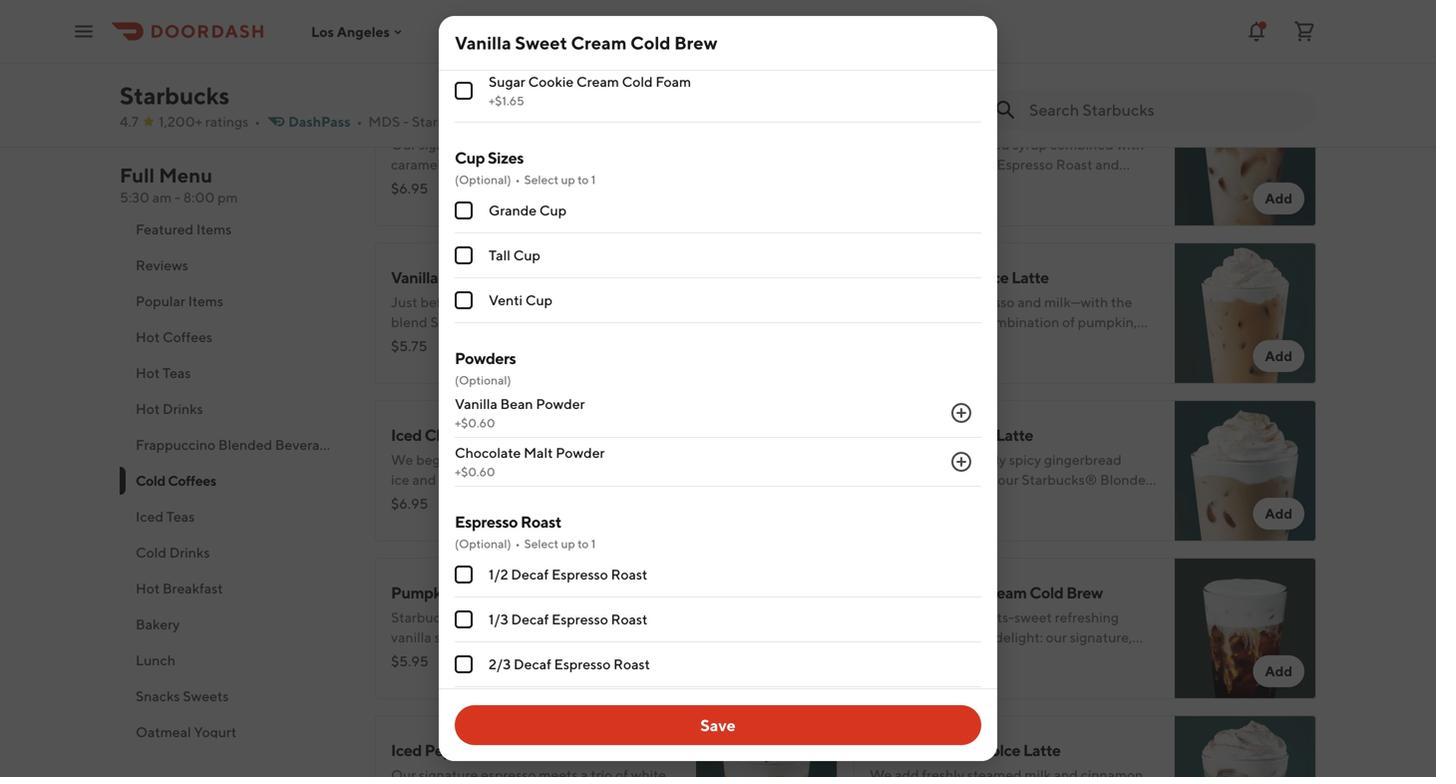 Task type: locate. For each thing, give the bounding box(es) containing it.
1 vertical spatial $6.95
[[391, 495, 428, 512]]

topped right ice,
[[1003, 176, 1049, 193]]

teas
[[163, 365, 191, 381], [166, 508, 195, 525]]

•
[[255, 113, 261, 130], [357, 113, 363, 130], [483, 113, 489, 130], [515, 173, 521, 187], [515, 537, 521, 551]]

powder right 'malt'
[[556, 445, 605, 461]]

espresso up pumpkin
[[552, 611, 609, 628]]

(optional) up bits.
[[455, 173, 512, 187]]

iced left gingerbread
[[870, 426, 901, 445]]

0 vertical spatial caramel
[[391, 156, 441, 173]]

+$1.65
[[489, 31, 525, 45], [489, 94, 525, 108]]

hot inside 'button'
[[136, 580, 160, 597]]

1 horizontal spatial caramel
[[918, 583, 977, 602]]

brulée
[[487, 110, 533, 129]]

iced caramel brulée latte our signature espresso, milk, ice and rich caramel brulée sauce finished with whipped cream and a supreme topping of even more caramel brulée bits.
[[391, 110, 667, 213]]

0 horizontal spatial of
[[544, 649, 557, 666]]

(optional) inside cup sizes (optional) • select up to 1
[[455, 173, 512, 187]]

1 horizontal spatial cream
[[637, 629, 676, 646]]

add button for salted caramel cream cold brew
[[1254, 656, 1305, 688]]

+$0.60 inside vanilla bean powder +$0.60
[[455, 416, 495, 430]]

iced left cinnamon
[[870, 741, 901, 760]]

espresso inside espresso roast (optional) • select up to 1
[[455, 512, 518, 531]]

sugar up brulée
[[489, 73, 526, 90]]

add for iced pumpkin spice latte
[[1266, 348, 1293, 364]]

iced peppermint white chocolate mocha image
[[697, 715, 838, 777]]

vanilla sweet cream cold brew inside vanilla sweet cream cold brew dialog
[[455, 32, 718, 53]]

1 inside cup sizes (optional) • select up to 1
[[592, 173, 596, 187]]

1 vertical spatial a
[[483, 649, 491, 666]]

0 vertical spatial items
[[196, 221, 232, 237]]

select inside espresso roast (optional) • select up to 1
[[525, 537, 559, 551]]

drinks up "frappuccino" on the left of page
[[163, 401, 203, 417]]

1 vertical spatial chestnut
[[425, 426, 491, 445]]

1 select from the top
[[525, 173, 559, 187]]

to inside espresso roast (optional) • select up to 1
[[578, 537, 589, 551]]

2 add button from the top
[[1254, 183, 1305, 215]]

0 vertical spatial 1
[[592, 173, 596, 187]]

sugar up cookie-
[[904, 110, 945, 129]]

2 vertical spatial vanilla
[[455, 396, 498, 412]]

a inside iced caramel brulée latte our signature espresso, milk, ice and rich caramel brulée sauce finished with whipped cream and a supreme topping of even more caramel brulée bits.
[[460, 176, 467, 193]]

2 to from the top
[[578, 537, 589, 551]]

grande
[[489, 202, 537, 219]]

teas down hot coffees
[[163, 365, 191, 381]]

(optional)
[[455, 173, 512, 187], [455, 373, 512, 387], [455, 537, 512, 551]]

0 horizontal spatial chocolate
[[455, 445, 521, 461]]

0 vertical spatial starbucks
[[120, 81, 230, 110]]

0 vertical spatial +$1.65
[[489, 31, 525, 45]]

coffees inside button
[[163, 329, 213, 345]]

iced sugar cookie almondmilk latte image
[[1176, 85, 1317, 227]]

latte for iced chestnut praline latte
[[546, 426, 584, 445]]

8:00
[[183, 189, 215, 206]]

drinks inside cold drinks "button"
[[169, 544, 210, 561]]

a inside pumpkin cream cold brew starbucks® cold brew sweetened with vanilla syrup and topped with pumpkin cream cold foam and a dusting of pumpkin-spice topping.
[[483, 649, 491, 666]]

dashpass
[[288, 113, 351, 130]]

1 inside espresso roast (optional) • select up to 1
[[592, 537, 596, 551]]

2 add from the top
[[1266, 190, 1293, 207]]

lunch button
[[120, 643, 351, 679]]

• for mds
[[483, 113, 489, 130]]

Item Search search field
[[1030, 99, 1301, 121]]

1 add button from the top
[[1254, 25, 1305, 57]]

foam inside chestnut praline cream cold foam +$1.65
[[678, 10, 714, 27]]

0 horizontal spatial a
[[460, 176, 467, 193]]

caramel for salted
[[918, 583, 977, 602]]

coffees
[[163, 329, 213, 345], [168, 473, 216, 489]]

None checkbox
[[455, 82, 473, 100]]

0 vertical spatial starbucks®
[[870, 156, 946, 173]]

with down ice
[[581, 156, 608, 173]]

1 vertical spatial foam
[[656, 73, 692, 90]]

sweet up sugar cookie cream cold foam +$1.65
[[515, 32, 568, 53]]

2 +$0.60 from the top
[[455, 465, 495, 479]]

iced down $5.75
[[391, 426, 422, 445]]

chocolate inside chocolate malt powder +$0.60
[[455, 445, 521, 461]]

teas down cold coffees
[[166, 508, 195, 525]]

items inside featured items 'button'
[[196, 221, 232, 237]]

teas inside button
[[166, 508, 195, 525]]

powder inside chocolate malt powder +$0.60
[[556, 445, 605, 461]]

0 vertical spatial praline
[[551, 10, 596, 27]]

dashpass •
[[288, 113, 363, 130]]

0 vertical spatial sweet
[[515, 32, 568, 53]]

oatmeal
[[136, 724, 191, 740]]

1 horizontal spatial syrup
[[1013, 136, 1048, 153]]

1 vertical spatial teas
[[166, 508, 195, 525]]

3 hot from the top
[[136, 401, 160, 417]]

cream inside chestnut praline cream cold foam +$1.65
[[599, 10, 642, 27]]

items inside popular items button
[[188, 293, 223, 309]]

praline inside chestnut praline cream cold foam +$1.65
[[551, 10, 596, 27]]

2 select from the top
[[525, 537, 559, 551]]

2 1 from the top
[[592, 537, 596, 551]]

0 vertical spatial of
[[581, 176, 593, 193]]

group
[[455, 0, 982, 123]]

brew
[[675, 32, 718, 53], [575, 268, 612, 287], [545, 583, 581, 602], [1067, 583, 1104, 602], [503, 609, 536, 626]]

sugar inside sugar cookie cream cold foam +$1.65
[[489, 73, 526, 90]]

cup left sizes
[[455, 148, 485, 167]]

powder for vanilla bean powder
[[536, 396, 585, 412]]

hot up bakery
[[136, 580, 160, 597]]

coffees down the popular items
[[163, 329, 213, 345]]

iced teas button
[[120, 499, 351, 535]]

green
[[870, 196, 907, 213]]

starbucks up signature
[[412, 113, 475, 130]]

up inside espresso roast (optional) • select up to 1
[[561, 537, 575, 551]]

praline up sugar cookie cream cold foam +$1.65
[[551, 10, 596, 27]]

1 vertical spatial starbucks®
[[391, 609, 467, 626]]

0 horizontal spatial sweet
[[441, 268, 485, 287]]

caramel
[[391, 156, 441, 173], [391, 196, 441, 213]]

starbucks® up vanilla
[[391, 609, 467, 626]]

hot coffees button
[[120, 319, 351, 355]]

0 horizontal spatial cream
[[391, 176, 431, 193]]

latte for iced cinnamon dolce latte
[[1024, 741, 1061, 760]]

iced sugar cookie almondmilk latte sugar cookie-flavored syrup combined with starbucks® blonde espresso roast and almondmilk over ice, topped with red and green sprinkles.
[[870, 110, 1145, 213]]

vanilla bean powder +$0.60
[[455, 396, 585, 430]]

cookie
[[529, 73, 574, 90], [948, 110, 998, 129]]

up up 1/2 decaf espresso roast
[[561, 537, 575, 551]]

1 vertical spatial up
[[561, 537, 575, 551]]

0 vertical spatial cream
[[391, 176, 431, 193]]

cookie up flavored
[[948, 110, 998, 129]]

1 left even
[[592, 173, 596, 187]]

iced inside iced caramel brulée latte our signature espresso, milk, ice and rich caramel brulée sauce finished with whipped cream and a supreme topping of even more caramel brulée bits.
[[391, 110, 422, 129]]

up for roast
[[561, 537, 575, 551]]

iced down green
[[870, 268, 901, 287]]

(optional) up the 1/2 on the bottom left
[[455, 537, 512, 551]]

latte for iced pumpkin spice latte
[[1012, 268, 1050, 287]]

0 horizontal spatial syrup
[[435, 629, 469, 646]]

cookie-
[[910, 136, 958, 153]]

• left 1.5
[[483, 113, 489, 130]]

starbucks®
[[870, 156, 946, 173], [391, 609, 467, 626]]

almondmilk
[[1001, 110, 1087, 129]]

pumpkin inside pumpkin cream cold brew starbucks® cold brew sweetened with vanilla syrup and topped with pumpkin cream cold foam and a dusting of pumpkin-spice topping.
[[391, 583, 455, 602]]

1 vertical spatial select
[[525, 537, 559, 551]]

of right dusting
[[544, 649, 557, 666]]

1 vertical spatial +$1.65
[[489, 94, 525, 108]]

2 (optional) from the top
[[455, 373, 512, 387]]

hot down hot teas
[[136, 401, 160, 417]]

starbucks up 1,200+ at the left of page
[[120, 81, 230, 110]]

iced chestnut praline latte image
[[697, 400, 838, 542]]

save button
[[455, 706, 982, 745]]

0 vertical spatial topped
[[1003, 176, 1049, 193]]

0 vertical spatial powder
[[536, 396, 585, 412]]

1 vertical spatial powder
[[556, 445, 605, 461]]

2 hot from the top
[[136, 365, 160, 381]]

powders group
[[455, 347, 982, 487]]

venti
[[489, 292, 523, 308]]

1 horizontal spatial pumpkin
[[904, 268, 967, 287]]

+$0.60 down powders (optional)
[[455, 416, 495, 430]]

(optional) inside espresso roast (optional) • select up to 1
[[455, 537, 512, 551]]

items for featured items
[[196, 221, 232, 237]]

sugar
[[489, 73, 526, 90], [904, 110, 945, 129], [870, 136, 907, 153]]

(optional) inside powders (optional)
[[455, 373, 512, 387]]

cold drinks button
[[120, 535, 351, 571]]

iced inside 'iced sugar cookie almondmilk latte sugar cookie-flavored syrup combined with starbucks® blonde espresso roast and almondmilk over ice, topped with red and green sprinkles.'
[[870, 110, 901, 129]]

powder right bean
[[536, 396, 585, 412]]

2 vertical spatial (optional)
[[455, 537, 512, 551]]

3 add from the top
[[1266, 348, 1293, 364]]

cream down "our"
[[391, 176, 431, 193]]

1 1 from the top
[[592, 173, 596, 187]]

brulée left bits.
[[444, 196, 485, 213]]

hot for hot breakfast
[[136, 580, 160, 597]]

espresso up sweetened at the bottom left of the page
[[552, 566, 608, 583]]

hot for hot teas
[[136, 365, 160, 381]]

+$1.65 for sugar
[[489, 94, 525, 108]]

0 vertical spatial vanilla
[[455, 32, 512, 53]]

chocolate right white
[[559, 741, 632, 760]]

1 vertical spatial pumpkin
[[391, 583, 455, 602]]

over
[[947, 176, 975, 193]]

blended
[[218, 437, 272, 453]]

select inside cup sizes (optional) • select up to 1
[[525, 173, 559, 187]]

hot for hot drinks
[[136, 401, 160, 417]]

• for cup
[[515, 173, 521, 187]]

hot
[[136, 329, 160, 345], [136, 365, 160, 381], [136, 401, 160, 417], [136, 580, 160, 597]]

2 vertical spatial sugar
[[870, 136, 907, 153]]

foam for sugar cookie cream cold foam
[[656, 73, 692, 90]]

+$0.60
[[455, 416, 495, 430], [455, 465, 495, 479]]

vanilla up iced chestnut praline latte
[[455, 396, 498, 412]]

caramel up signature
[[425, 110, 484, 129]]

decaf right 1/3 on the bottom left of the page
[[511, 611, 549, 628]]

1 vertical spatial (optional)
[[455, 373, 512, 387]]

1 brulée from the top
[[444, 156, 485, 173]]

4 add button from the top
[[1254, 498, 1305, 530]]

sweet
[[515, 32, 568, 53], [441, 268, 485, 287]]

1 horizontal spatial cookie
[[948, 110, 998, 129]]

foam inside sugar cookie cream cold foam +$1.65
[[656, 73, 692, 90]]

coffees for hot coffees
[[163, 329, 213, 345]]

teas inside button
[[163, 365, 191, 381]]

1 horizontal spatial a
[[483, 649, 491, 666]]

none checkbox inside group
[[455, 19, 473, 37]]

a up the grande cup checkbox
[[460, 176, 467, 193]]

roast inside espresso roast (optional) • select up to 1
[[521, 512, 562, 531]]

0 vertical spatial +$0.60
[[455, 416, 495, 430]]

4 hot from the top
[[136, 580, 160, 597]]

$6.95
[[391, 180, 428, 197], [391, 495, 428, 512]]

caramel
[[425, 110, 484, 129], [918, 583, 977, 602]]

1 vertical spatial starbucks
[[412, 113, 475, 130]]

cold inside "button"
[[136, 544, 167, 561]]

1 vertical spatial caramel
[[918, 583, 977, 602]]

$6.95 for iced chestnut praline latte
[[391, 495, 428, 512]]

select for roast
[[525, 537, 559, 551]]

a
[[460, 176, 467, 193], [483, 649, 491, 666]]

milk,
[[543, 136, 572, 153]]

1 vertical spatial 1
[[592, 537, 596, 551]]

syrup inside 'iced sugar cookie almondmilk latte sugar cookie-flavored syrup combined with starbucks® blonde espresso roast and almondmilk over ice, topped with red and green sprinkles.'
[[1013, 136, 1048, 153]]

0 vertical spatial sugar
[[489, 73, 526, 90]]

ice
[[575, 136, 594, 153]]

• down sizes
[[515, 173, 521, 187]]

iced for iced sugar cookie almondmilk latte sugar cookie-flavored syrup combined with starbucks® blonde espresso roast and almondmilk over ice, topped with red and green sprinkles.
[[870, 110, 901, 129]]

cup sizes (optional) • select up to 1
[[455, 148, 596, 187]]

- right mds
[[403, 113, 409, 130]]

1 vertical spatial cream
[[637, 629, 676, 646]]

a for caramel
[[460, 176, 467, 193]]

caramel right salted
[[918, 583, 977, 602]]

1 hot from the top
[[136, 329, 160, 345]]

0 vertical spatial up
[[561, 173, 575, 187]]

up down the "milk,"
[[561, 173, 575, 187]]

Venti Cup checkbox
[[455, 291, 473, 309]]

cream up spice
[[637, 629, 676, 646]]

0 items, open order cart image
[[1293, 19, 1317, 43]]

1 horizontal spatial of
[[581, 176, 593, 193]]

to inside cup sizes (optional) • select up to 1
[[578, 173, 589, 187]]

1 +$1.65 from the top
[[489, 31, 525, 45]]

topped up dusting
[[499, 629, 545, 646]]

cup for grande cup
[[540, 202, 567, 219]]

vanilla sweet cream cold brew up sugar cookie cream cold foam +$1.65
[[455, 32, 718, 53]]

vanilla sweet cream cold brew dialog
[[439, 0, 998, 777]]

+$1.65 for chestnut
[[489, 31, 525, 45]]

espresso up ice,
[[997, 156, 1054, 173]]

0 vertical spatial syrup
[[1013, 136, 1048, 153]]

caramel left the grande cup checkbox
[[391, 196, 441, 213]]

latte inside iced caramel brulée latte our signature espresso, milk, ice and rich caramel brulée sauce finished with whipped cream and a supreme topping of even more caramel brulée bits.
[[536, 110, 574, 129]]

1 vertical spatial of
[[544, 649, 557, 666]]

1 horizontal spatial topped
[[1003, 176, 1049, 193]]

0 vertical spatial to
[[578, 173, 589, 187]]

1 vertical spatial syrup
[[435, 629, 469, 646]]

decaf right the 1/2 on the bottom left
[[511, 566, 549, 583]]

0 vertical spatial select
[[525, 173, 559, 187]]

select
[[525, 173, 559, 187], [525, 537, 559, 551]]

0 vertical spatial caramel
[[425, 110, 484, 129]]

1 up from the top
[[561, 173, 575, 187]]

breakfast
[[163, 580, 223, 597]]

drinks for cold drinks
[[169, 544, 210, 561]]

1 vertical spatial topped
[[499, 629, 545, 646]]

0 horizontal spatial -
[[175, 189, 181, 206]]

select up "grande cup"
[[525, 173, 559, 187]]

iced caramel brulée latte image
[[697, 85, 838, 227]]

chocolate left 'malt'
[[455, 445, 521, 461]]

coffees for cold coffees
[[168, 473, 216, 489]]

0 vertical spatial decaf
[[511, 566, 549, 583]]

1 +$0.60 from the top
[[455, 416, 495, 430]]

cream inside sugar cookie cream cold foam +$1.65
[[577, 73, 620, 90]]

1 vertical spatial cookie
[[948, 110, 998, 129]]

- right am
[[175, 189, 181, 206]]

espresso for 1/3 decaf espresso roast
[[552, 611, 609, 628]]

espresso
[[997, 156, 1054, 173], [455, 512, 518, 531], [552, 566, 608, 583], [552, 611, 609, 628], [554, 656, 611, 673]]

0 vertical spatial (optional)
[[455, 173, 512, 187]]

vanilla up $5.75
[[391, 268, 438, 287]]

roast for 1/3 decaf espresso roast
[[611, 611, 648, 628]]

pumpkin cream cold brew image
[[697, 558, 838, 700]]

5 add from the top
[[1266, 663, 1293, 680]]

• right ratings
[[255, 113, 261, 130]]

coffees down "frappuccino" on the left of page
[[168, 473, 216, 489]]

bits.
[[488, 196, 515, 213]]

chestnut inside chestnut praline cream cold foam +$1.65
[[489, 10, 549, 27]]

+$1.65 inside chestnut praline cream cold foam +$1.65
[[489, 31, 525, 45]]

pumpkin left 1/2 decaf espresso roast checkbox
[[391, 583, 455, 602]]

latte
[[536, 110, 574, 129], [1089, 110, 1127, 129], [1012, 268, 1050, 287], [546, 426, 584, 445], [996, 426, 1034, 445], [1024, 741, 1061, 760]]

vanilla sweet cream cold brew down tall
[[391, 268, 612, 287]]

2 +$1.65 from the top
[[489, 94, 525, 108]]

pumpkin left spice
[[904, 268, 967, 287]]

decaf right 2/3
[[514, 656, 552, 673]]

2 brulée from the top
[[444, 196, 485, 213]]

los angeles button
[[311, 23, 406, 40]]

iced peppermint white chocolate mocha
[[391, 741, 683, 760]]

1 $6.95 from the top
[[391, 180, 428, 197]]

0 vertical spatial teas
[[163, 365, 191, 381]]

add button for iced gingerbread latte
[[1254, 498, 1305, 530]]

cup down topping
[[540, 202, 567, 219]]

iced up 'cold drinks'
[[136, 508, 164, 525]]

sizes
[[488, 148, 524, 167]]

$5.45
[[391, 22, 429, 39]]

1 horizontal spatial praline
[[551, 10, 596, 27]]

topping.
[[391, 669, 444, 686]]

espresso down pumpkin
[[554, 656, 611, 673]]

• inside cup sizes (optional) • select up to 1
[[515, 173, 521, 187]]

latte inside 'iced sugar cookie almondmilk latte sugar cookie-flavored syrup combined with starbucks® blonde espresso roast and almondmilk over ice, topped with red and green sprinkles.'
[[1089, 110, 1127, 129]]

-
[[403, 113, 409, 130], [175, 189, 181, 206]]

whipped
[[611, 156, 667, 173]]

0 vertical spatial cookie
[[529, 73, 574, 90]]

peppermint
[[425, 741, 509, 760]]

cup for venti cup
[[526, 292, 553, 308]]

decaf for 1/3
[[511, 611, 549, 628]]

snacks
[[136, 688, 180, 705]]

decaf for 2/3
[[514, 656, 552, 673]]

sweets
[[183, 688, 229, 705]]

iced cinnamon dolce latte
[[870, 741, 1061, 760]]

powder
[[536, 396, 585, 412], [556, 445, 605, 461]]

drinks inside hot drinks button
[[163, 401, 203, 417]]

1 horizontal spatial chocolate
[[559, 741, 632, 760]]

up inside cup sizes (optional) • select up to 1
[[561, 173, 575, 187]]

0 vertical spatial vanilla sweet cream cold brew
[[455, 32, 718, 53]]

+$0.60 inside chocolate malt powder +$0.60
[[455, 465, 495, 479]]

espresso up the 1/2 on the bottom left
[[455, 512, 518, 531]]

1 vertical spatial sugar
[[904, 110, 945, 129]]

0 horizontal spatial caramel
[[425, 110, 484, 129]]

iced caffè americano image
[[1176, 0, 1317, 69]]

0 vertical spatial chocolate
[[455, 445, 521, 461]]

cream inside pumpkin cream cold brew starbucks® cold brew sweetened with vanilla syrup and topped with pumpkin cream cold foam and a dusting of pumpkin-spice topping.
[[637, 629, 676, 646]]

0 vertical spatial $6.95
[[391, 180, 428, 197]]

with down 1/3 decaf espresso roast
[[548, 629, 576, 646]]

1 caramel from the top
[[391, 156, 441, 173]]

iced inside button
[[136, 508, 164, 525]]

topped inside pumpkin cream cold brew starbucks® cold brew sweetened with vanilla syrup and topped with pumpkin cream cold foam and a dusting of pumpkin-spice topping.
[[499, 629, 545, 646]]

0 vertical spatial chestnut
[[489, 10, 549, 27]]

menu
[[159, 164, 213, 187]]

syrup
[[1013, 136, 1048, 153], [435, 629, 469, 646]]

0 horizontal spatial pumpkin
[[391, 583, 455, 602]]

1 vertical spatial +$0.60
[[455, 465, 495, 479]]

(optional) for espresso
[[455, 537, 512, 551]]

brew inside dialog
[[675, 32, 718, 53]]

1 vertical spatial coffees
[[168, 473, 216, 489]]

finished
[[527, 156, 578, 173]]

hot for hot coffees
[[136, 329, 160, 345]]

of left even
[[581, 176, 593, 193]]

0 vertical spatial foam
[[678, 10, 714, 27]]

cup right venti
[[526, 292, 553, 308]]

chocolate malt powder +$0.60
[[455, 445, 605, 479]]

sugar up almondmilk
[[870, 136, 907, 153]]

1 vertical spatial praline
[[494, 426, 544, 445]]

1 vertical spatial to
[[578, 537, 589, 551]]

items down 'pm'
[[196, 221, 232, 237]]

1/3 Decaf Espresso Roast checkbox
[[455, 611, 473, 629]]

espresso for 1/2 decaf espresso roast
[[552, 566, 608, 583]]

espresso,
[[481, 136, 540, 153]]

hot drinks
[[136, 401, 203, 417]]

featured items button
[[120, 212, 351, 247]]

espresso for 2/3 decaf espresso roast
[[554, 656, 611, 673]]

drinks up "breakfast"
[[169, 544, 210, 561]]

iced up almondmilk
[[870, 110, 901, 129]]

+$0.60 down iced chestnut praline latte
[[455, 465, 495, 479]]

brulée down signature
[[444, 156, 485, 173]]

chestnut
[[489, 10, 549, 27], [425, 426, 491, 445]]

0 horizontal spatial cookie
[[529, 73, 574, 90]]

increase quantity by 1 image
[[950, 401, 974, 425]]

None checkbox
[[455, 19, 473, 37]]

sweet down tall cup checkbox
[[441, 268, 485, 287]]

popular
[[136, 293, 185, 309]]

with inside iced caramel brulée latte our signature espresso, milk, ice and rich caramel brulée sauce finished with whipped cream and a supreme topping of even more caramel brulée bits.
[[581, 156, 608, 173]]

5 add button from the top
[[1254, 656, 1305, 688]]

1 horizontal spatial starbucks®
[[870, 156, 946, 173]]

1 to from the top
[[578, 173, 589, 187]]

caramel down "our"
[[391, 156, 441, 173]]

oatmeal yogurt
[[136, 724, 237, 740]]

1/3 decaf espresso roast
[[489, 611, 648, 628]]

frappuccino blended beverages button
[[120, 427, 351, 463]]

powders (optional)
[[455, 349, 516, 387]]

cookie up 'mi'
[[529, 73, 574, 90]]

caramel inside iced caramel brulée latte our signature espresso, milk, ice and rich caramel brulée sauce finished with whipped cream and a supreme topping of even more caramel brulée bits.
[[425, 110, 484, 129]]

$5.75
[[391, 338, 428, 354]]

starbucks® up almondmilk
[[870, 156, 946, 173]]

add
[[1266, 32, 1293, 49], [1266, 190, 1293, 207], [1266, 348, 1293, 364], [1266, 505, 1293, 522], [1266, 663, 1293, 680]]

1 vertical spatial -
[[175, 189, 181, 206]]

topped inside 'iced sugar cookie almondmilk latte sugar cookie-flavored syrup combined with starbucks® blonde espresso roast and almondmilk over ice, topped with red and green sprinkles.'
[[1003, 176, 1049, 193]]

cup right tall
[[514, 247, 541, 263]]

1 vertical spatial drinks
[[169, 544, 210, 561]]

1 (optional) from the top
[[455, 173, 512, 187]]

1 vertical spatial items
[[188, 293, 223, 309]]

espresso roast group
[[455, 511, 982, 777]]

cup for tall cup
[[514, 247, 541, 263]]

increase quantity by 1 image
[[950, 450, 974, 474]]

roast for 1/2 decaf espresso roast
[[611, 566, 648, 583]]

to left even
[[578, 173, 589, 187]]

select up 1/2 decaf espresso roast
[[525, 537, 559, 551]]

powder inside vanilla bean powder +$0.60
[[536, 396, 585, 412]]

Tall Cup checkbox
[[455, 246, 473, 264]]

(optional) down "powders"
[[455, 373, 512, 387]]

0 vertical spatial brulée
[[444, 156, 485, 173]]

1 vertical spatial brulée
[[444, 196, 485, 213]]

1 horizontal spatial sweet
[[515, 32, 568, 53]]

espresso roast (optional) • select up to 1
[[455, 512, 596, 551]]

1 for roast
[[592, 537, 596, 551]]

2 up from the top
[[561, 537, 575, 551]]

items right 'popular' on the left top of the page
[[188, 293, 223, 309]]

• inside espresso roast (optional) • select up to 1
[[515, 537, 521, 551]]

group containing chestnut praline cream cold foam
[[455, 0, 982, 123]]

0 horizontal spatial topped
[[499, 629, 545, 646]]

3 add button from the top
[[1254, 340, 1305, 372]]

vanilla right $5.45
[[455, 32, 512, 53]]

group inside vanilla sweet cream cold brew dialog
[[455, 0, 982, 123]]

+$1.65 inside sugar cookie cream cold foam +$1.65
[[489, 94, 525, 108]]

2 $6.95 from the top
[[391, 495, 428, 512]]

items
[[196, 221, 232, 237], [188, 293, 223, 309]]

a right '2/3 decaf espresso roast' option
[[483, 649, 491, 666]]

syrup down almondmilk
[[1013, 136, 1048, 153]]

1 vertical spatial caramel
[[391, 196, 441, 213]]

1 vertical spatial chocolate
[[559, 741, 632, 760]]

0 vertical spatial drinks
[[163, 401, 203, 417]]

hot down 'popular' on the left top of the page
[[136, 329, 160, 345]]

4 add from the top
[[1266, 505, 1293, 522]]

1 up 1/2 decaf espresso roast
[[592, 537, 596, 551]]

0 vertical spatial a
[[460, 176, 467, 193]]

1 horizontal spatial -
[[403, 113, 409, 130]]

1/2
[[489, 566, 509, 583]]

vanilla sweet cream cold brew
[[455, 32, 718, 53], [391, 268, 612, 287]]

select for sizes
[[525, 173, 559, 187]]

hot up hot drinks
[[136, 365, 160, 381]]

0 vertical spatial coffees
[[163, 329, 213, 345]]

3 (optional) from the top
[[455, 537, 512, 551]]

starbucks® inside 'iced sugar cookie almondmilk latte sugar cookie-flavored syrup combined with starbucks® blonde espresso roast and almondmilk over ice, topped with red and green sprinkles.'
[[870, 156, 946, 173]]

• up 1/2 decaf espresso roast
[[515, 537, 521, 551]]

spice
[[622, 649, 655, 666]]

and right red
[[1106, 176, 1130, 193]]

starbucks
[[120, 81, 230, 110], [412, 113, 475, 130]]

(optional) for cup
[[455, 173, 512, 187]]

iced up "our"
[[391, 110, 422, 129]]

5:30
[[120, 189, 150, 206]]

2 vertical spatial decaf
[[514, 656, 552, 673]]

iced left peppermint
[[391, 741, 422, 760]]

almondmilk
[[870, 176, 944, 193]]

caramel for iced
[[425, 110, 484, 129]]

syrup down 1/3 decaf espresso roast checkbox
[[435, 629, 469, 646]]

1 vertical spatial decaf
[[511, 611, 549, 628]]

with
[[1117, 136, 1145, 153], [581, 156, 608, 173], [1052, 176, 1079, 193], [612, 609, 639, 626], [548, 629, 576, 646]]



Task type: vqa. For each thing, say whether or not it's contained in the screenshot.
the left First
no



Task type: describe. For each thing, give the bounding box(es) containing it.
topping
[[528, 176, 578, 193]]

full
[[120, 164, 155, 187]]

more
[[630, 176, 663, 193]]

iced for iced gingerbread latte
[[870, 426, 901, 445]]

sugar cookie cream cold foam +$1.65
[[489, 73, 692, 108]]

cold inside sugar cookie cream cold foam +$1.65
[[622, 73, 653, 90]]

flavored
[[958, 136, 1010, 153]]

venti cup
[[489, 292, 553, 308]]

pumpkin cream cold brew starbucks® cold brew sweetened with vanilla syrup and topped with pumpkin cream cold foam and a dusting of pumpkin-spice topping.
[[391, 583, 676, 686]]

• for espresso
[[515, 537, 521, 551]]

cold inside chestnut praline cream cold foam +$1.65
[[644, 10, 675, 27]]

oatmeal yogurt button
[[120, 714, 351, 750]]

iced for iced cinnamon dolce latte
[[870, 741, 901, 760]]

drinks for hot drinks
[[163, 401, 203, 417]]

tall
[[489, 247, 511, 263]]

add for iced sugar cookie almondmilk latte
[[1266, 190, 1293, 207]]

gingerbread
[[904, 426, 994, 445]]

cream inside pumpkin cream cold brew starbucks® cold brew sweetened with vanilla syrup and topped with pumpkin cream cold foam and a dusting of pumpkin-spice topping.
[[458, 583, 505, 602]]

syrup inside pumpkin cream cold brew starbucks® cold brew sweetened with vanilla syrup and topped with pumpkin cream cold foam and a dusting of pumpkin-spice topping.
[[435, 629, 469, 646]]

and up the grande cup checkbox
[[433, 176, 457, 193]]

add for salted caramel cream cold brew
[[1266, 663, 1293, 680]]

powder for chocolate malt powder
[[556, 445, 605, 461]]

teas for hot teas
[[163, 365, 191, 381]]

tall cup
[[489, 247, 541, 263]]

vanilla
[[391, 629, 432, 646]]

cup inside cup sizes (optional) • select up to 1
[[455, 148, 485, 167]]

vanilla inside vanilla bean powder +$0.60
[[455, 396, 498, 412]]

cookie inside 'iced sugar cookie almondmilk latte sugar cookie-flavored syrup combined with starbucks® blonde espresso roast and almondmilk over ice, topped with red and green sprinkles.'
[[948, 110, 998, 129]]

1 add from the top
[[1266, 32, 1293, 49]]

to for espresso roast
[[578, 537, 589, 551]]

ice,
[[978, 176, 1000, 193]]

hot teas button
[[120, 355, 351, 391]]

foam for chestnut praline cream cold foam
[[678, 10, 714, 27]]

none checkbox inside group
[[455, 82, 473, 100]]

2/3
[[489, 656, 511, 673]]

items for popular items
[[188, 293, 223, 309]]

los
[[311, 23, 334, 40]]

chestnut praline cream cold foam +$1.65
[[489, 10, 714, 45]]

rich
[[623, 136, 647, 153]]

starbucks® inside pumpkin cream cold brew starbucks® cold brew sweetened with vanilla syrup and topped with pumpkin cream cold foam and a dusting of pumpkin-spice topping.
[[391, 609, 467, 626]]

iced for iced peppermint white chocolate mocha
[[391, 741, 422, 760]]

to for cup sizes
[[578, 173, 589, 187]]

1 vertical spatial vanilla sweet cream cold brew
[[391, 268, 612, 287]]

hot breakfast button
[[120, 571, 351, 607]]

cinnamon
[[904, 741, 977, 760]]

snacks sweets
[[136, 688, 229, 705]]

signature
[[419, 136, 478, 153]]

1.5
[[497, 113, 514, 130]]

pm
[[218, 189, 238, 206]]

bakery button
[[120, 607, 351, 643]]

decaf for 1/2
[[511, 566, 549, 583]]

roast for 2/3 decaf espresso roast
[[614, 656, 650, 673]]

iced gingerbread latte image
[[1176, 400, 1317, 542]]

espresso inside 'iced sugar cookie almondmilk latte sugar cookie-flavored syrup combined with starbucks® blonde espresso roast and almondmilk over ice, topped with red and green sprinkles.'
[[997, 156, 1054, 173]]

add button for iced pumpkin spice latte
[[1254, 340, 1305, 372]]

our
[[391, 136, 416, 153]]

mi
[[517, 113, 533, 130]]

hot teas
[[136, 365, 191, 381]]

iced for iced pumpkin spice latte
[[870, 268, 901, 287]]

iced caffè latte image
[[697, 0, 838, 69]]

1 horizontal spatial starbucks
[[412, 113, 475, 130]]

a for cream
[[483, 649, 491, 666]]

of inside pumpkin cream cold brew starbucks® cold brew sweetened with vanilla syrup and topped with pumpkin cream cold foam and a dusting of pumpkin-spice topping.
[[544, 649, 557, 666]]

up for sizes
[[561, 173, 575, 187]]

iced pumpkin spice latte
[[870, 268, 1050, 287]]

1 for sizes
[[592, 173, 596, 187]]

Grande Cup checkbox
[[455, 202, 473, 220]]

sauce
[[488, 156, 525, 173]]

0 vertical spatial pumpkin
[[904, 268, 967, 287]]

- inside full menu 5:30 am - 8:00 pm
[[175, 189, 181, 206]]

1,200+ ratings •
[[159, 113, 261, 130]]

iced for iced chestnut praline latte
[[391, 426, 422, 445]]

roast inside 'iced sugar cookie almondmilk latte sugar cookie-flavored syrup combined with starbucks® blonde espresso roast and almondmilk over ice, topped with red and green sprinkles.'
[[1057, 156, 1093, 173]]

hot drinks button
[[120, 391, 351, 427]]

cold
[[391, 649, 419, 666]]

1/2 decaf espresso roast
[[489, 566, 648, 583]]

with up pumpkin
[[612, 609, 639, 626]]

teas for iced teas
[[166, 508, 195, 525]]

ratings
[[205, 113, 249, 130]]

malt
[[524, 445, 553, 461]]

vanilla sweet cream cold brew image
[[697, 242, 838, 384]]

2/3 decaf espresso roast
[[489, 656, 650, 673]]

cream inside iced caramel brulée latte our signature espresso, milk, ice and rich caramel brulée sauce finished with whipped cream and a supreme topping of even more caramel brulée bits.
[[391, 176, 431, 193]]

mocha
[[635, 741, 683, 760]]

cup sizes group
[[455, 147, 982, 323]]

foam
[[421, 649, 454, 666]]

hot coffees
[[136, 329, 213, 345]]

of inside iced caramel brulée latte our signature espresso, milk, ice and rich caramel brulée sauce finished with whipped cream and a supreme topping of even more caramel brulée bits.
[[581, 176, 593, 193]]

and right foam on the left of the page
[[456, 649, 480, 666]]

1 vertical spatial sweet
[[441, 268, 485, 287]]

reviews button
[[120, 247, 351, 283]]

am
[[152, 189, 172, 206]]

combined
[[1051, 136, 1114, 153]]

sprinkles.
[[910, 196, 969, 213]]

featured items
[[136, 221, 232, 237]]

salted caramel cream cold brew
[[870, 583, 1104, 602]]

1/3
[[489, 611, 509, 628]]

even
[[596, 176, 627, 193]]

mds - starbucks • 1.5 mi
[[369, 113, 533, 130]]

add button for iced sugar cookie almondmilk latte
[[1254, 183, 1305, 215]]

1,200+
[[159, 113, 203, 130]]

frappuccino
[[136, 437, 216, 453]]

iced pumpkin spice latte image
[[1176, 242, 1317, 384]]

red
[[1082, 176, 1103, 193]]

pumpkin
[[578, 629, 634, 646]]

beverages
[[275, 437, 342, 453]]

notification bell image
[[1245, 19, 1269, 43]]

cold drinks
[[136, 544, 210, 561]]

blonde
[[949, 156, 995, 173]]

1/2 Decaf Espresso Roast checkbox
[[455, 566, 473, 584]]

latte for iced caramel brulée latte our signature espresso, milk, ice and rich caramel brulée sauce finished with whipped cream and a supreme topping of even more caramel brulée bits.
[[536, 110, 574, 129]]

white
[[512, 741, 556, 760]]

spice
[[970, 268, 1009, 287]]

iced gingerbread latte
[[870, 426, 1034, 445]]

powders
[[455, 349, 516, 368]]

and down 1/3 on the bottom left of the page
[[472, 629, 496, 646]]

dolce
[[980, 741, 1021, 760]]

and right ice
[[597, 136, 621, 153]]

pumpkin-
[[560, 649, 622, 666]]

2/3 Decaf Espresso Roast checkbox
[[455, 656, 473, 674]]

• left mds
[[357, 113, 363, 130]]

salted caramel cream cold brew image
[[1176, 558, 1317, 700]]

with right combined
[[1117, 136, 1145, 153]]

and up red
[[1096, 156, 1120, 173]]

+$0.60 for chocolate malt powder
[[455, 465, 495, 479]]

$6.95 for iced caramel brulée latte
[[391, 180, 428, 197]]

2 caramel from the top
[[391, 196, 441, 213]]

with left red
[[1052, 176, 1079, 193]]

iced teas
[[136, 508, 195, 525]]

+$0.60 for vanilla bean powder
[[455, 416, 495, 430]]

iced for iced caramel brulée latte our signature espresso, milk, ice and rich caramel brulée sauce finished with whipped cream and a supreme topping of even more caramel brulée bits.
[[391, 110, 422, 129]]

angeles
[[337, 23, 390, 40]]

popular items button
[[120, 283, 351, 319]]

$5.95
[[391, 653, 429, 670]]

sweet inside vanilla sweet cream cold brew dialog
[[515, 32, 568, 53]]

0 horizontal spatial starbucks
[[120, 81, 230, 110]]

add for iced gingerbread latte
[[1266, 505, 1293, 522]]

iced for iced teas
[[136, 508, 164, 525]]

dusting
[[493, 649, 541, 666]]

iced cinnamon dolce latte image
[[1176, 715, 1317, 777]]

open menu image
[[72, 19, 96, 43]]

supreme
[[470, 176, 525, 193]]

bean
[[501, 396, 533, 412]]

1 vertical spatial vanilla
[[391, 268, 438, 287]]

frappuccino blended beverages
[[136, 437, 342, 453]]

snacks sweets button
[[120, 679, 351, 714]]

cold coffees
[[136, 473, 216, 489]]

cookie inside sugar cookie cream cold foam +$1.65
[[529, 73, 574, 90]]

0 vertical spatial -
[[403, 113, 409, 130]]

0 horizontal spatial praline
[[494, 426, 544, 445]]

full menu 5:30 am - 8:00 pm
[[120, 164, 238, 206]]

hot breakfast
[[136, 580, 223, 597]]



